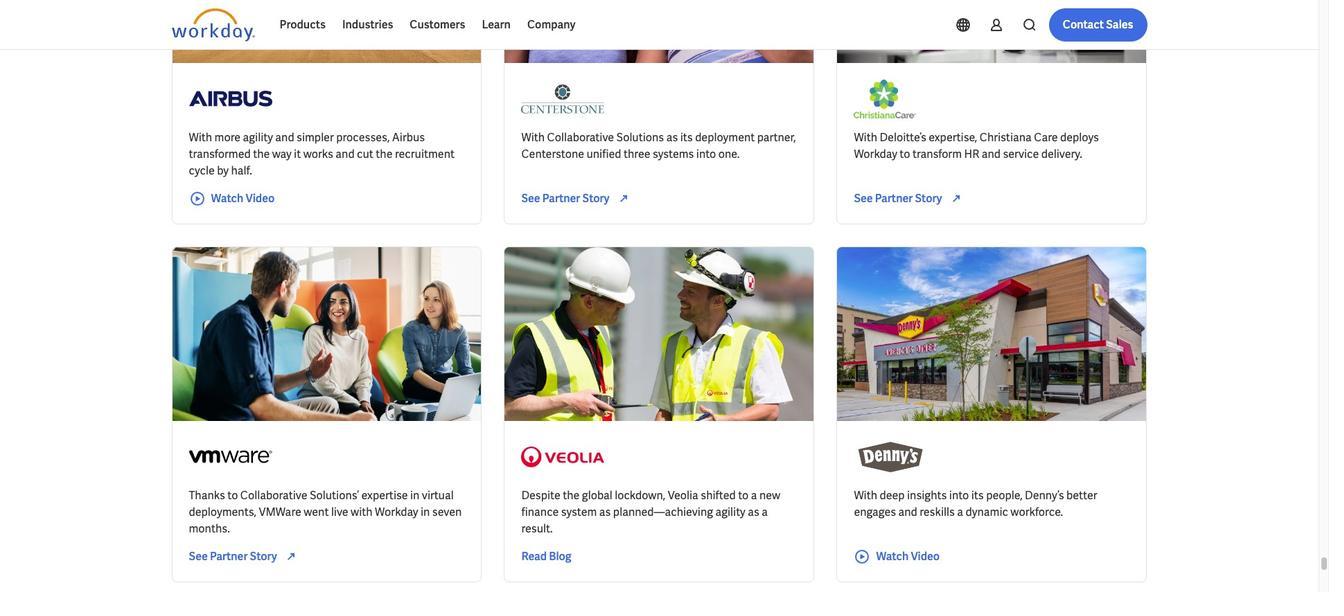 Task type: describe. For each thing, give the bounding box(es) containing it.
company button
[[519, 8, 584, 42]]

three
[[624, 147, 651, 161]]

half.
[[231, 164, 252, 178]]

works
[[303, 147, 333, 161]]

as inside with collaborative solutions as its deployment partner, centerstone unified three systems into one.
[[667, 130, 678, 145]]

by
[[217, 164, 229, 178]]

recruitment
[[395, 147, 455, 161]]

with for with deloitte's expertise, christiana care deploys workday to transform hr and service delivery.
[[855, 130, 878, 145]]

see partner story link for to
[[855, 191, 970, 207]]

more
[[215, 130, 241, 145]]

see for with deloitte's expertise, christiana care deploys workday to transform hr and service delivery.
[[855, 191, 873, 206]]

topic
[[183, 15, 206, 28]]

deployment
[[696, 130, 755, 145]]

transform
[[913, 147, 962, 161]]

outcome
[[385, 15, 426, 28]]

and left cut at the left
[[336, 147, 355, 161]]

airbus
[[392, 130, 425, 145]]

more button
[[465, 8, 527, 35]]

industry button
[[245, 8, 321, 35]]

workday inside thanks to collaborative solutions' expertise in virtual deployments, vmware went live with workday in seven months.
[[375, 505, 419, 520]]

went
[[304, 505, 329, 520]]

into inside with collaborative solutions as its deployment partner, centerstone unified three systems into one.
[[697, 147, 717, 161]]

global
[[582, 489, 613, 503]]

customers
[[410, 17, 466, 32]]

learn button
[[474, 8, 519, 42]]

Search Customer Stories text field
[[951, 9, 1121, 33]]

contact sales link
[[1050, 8, 1148, 42]]

story for vmware
[[250, 550, 277, 564]]

industries
[[342, 17, 393, 32]]

centerstone
[[522, 147, 585, 161]]

see partner story for deployments,
[[189, 550, 277, 564]]

collaborative inside thanks to collaborative solutions' expertise in virtual deployments, vmware went live with workday in seven months.
[[241, 489, 308, 503]]

dynamic
[[966, 505, 1009, 520]]

read
[[522, 550, 547, 564]]

with more agility and simpler processes, airbus transformed the way it works and cut the recruitment cycle by half.
[[189, 130, 455, 178]]

with for with more agility and simpler processes, airbus transformed the way it works and cut the recruitment cycle by half.
[[189, 130, 212, 145]]

better
[[1067, 489, 1098, 503]]

see partner story for centerstone
[[522, 191, 610, 206]]

veolia
[[668, 489, 699, 503]]

way
[[272, 147, 292, 161]]

cut
[[357, 147, 374, 161]]

see for thanks to collaborative solutions' expertise in virtual deployments, vmware went live with workday in seven months.
[[189, 550, 208, 564]]

thanks
[[189, 489, 225, 503]]

workday inside with deloitte's expertise, christiana care deploys workday to transform hr and service delivery.
[[855, 147, 898, 161]]

deep
[[880, 489, 905, 503]]

see partner story link for centerstone
[[522, 191, 638, 207]]

business
[[343, 15, 383, 28]]

vmware
[[259, 505, 301, 520]]

virtual
[[422, 489, 454, 503]]

go to the homepage image
[[172, 8, 255, 42]]

clear all
[[542, 15, 579, 28]]

delivery.
[[1042, 147, 1083, 161]]

customers button
[[402, 8, 474, 42]]

contact
[[1063, 17, 1105, 32]]

christiana
[[980, 130, 1032, 145]]

systems
[[653, 147, 694, 161]]

partner for centerstone
[[543, 191, 581, 206]]

vmware image
[[189, 438, 272, 477]]

see partner story link for deployments,
[[189, 549, 305, 566]]

airbus group sas image
[[189, 80, 272, 118]]

planned—achieving
[[614, 505, 714, 520]]

learn
[[482, 17, 511, 32]]

topic button
[[172, 8, 234, 35]]

watch for the
[[211, 191, 244, 206]]

despite
[[522, 489, 561, 503]]

months.
[[189, 522, 230, 537]]

see for with collaborative solutions as its deployment partner, centerstone unified three systems into one.
[[522, 191, 541, 206]]

to inside thanks to collaborative solutions' expertise in virtual deployments, vmware went live with workday in seven months.
[[228, 489, 238, 503]]

despite the global lockdown, veolia shifted to a new finance system as planned—achieving agility as a result.
[[522, 489, 781, 537]]

processes,
[[336, 130, 390, 145]]

simpler
[[297, 130, 334, 145]]

veolia (es) uk limited (fin) image
[[522, 438, 605, 477]]

its for as
[[681, 130, 693, 145]]

read blog
[[522, 550, 572, 564]]

0 horizontal spatial a
[[751, 489, 758, 503]]

people,
[[987, 489, 1023, 503]]

workforce.
[[1011, 505, 1064, 520]]

0 horizontal spatial in
[[411, 489, 420, 503]]

with for with deep insights into its people, denny's better engages and reskills a dynamic workforce.
[[855, 489, 878, 503]]

partner,
[[758, 130, 797, 145]]

centerstone of america, inc. image
[[522, 80, 605, 118]]

thanks to collaborative solutions' expertise in virtual deployments, vmware went live with workday in seven months.
[[189, 489, 462, 537]]

new
[[760, 489, 781, 503]]

lockdown,
[[615, 489, 666, 503]]

blog
[[549, 550, 572, 564]]

to inside despite the global lockdown, veolia shifted to a new finance system as planned—achieving agility as a result.
[[739, 489, 749, 503]]

christianacare image
[[855, 80, 916, 118]]

expertise,
[[929, 130, 978, 145]]

one.
[[719, 147, 740, 161]]

1 horizontal spatial the
[[376, 147, 393, 161]]

seven
[[433, 505, 462, 520]]

and inside with deloitte's expertise, christiana care deploys workday to transform hr and service delivery.
[[982, 147, 1001, 161]]

industry
[[256, 15, 293, 28]]

collaborative inside with collaborative solutions as its deployment partner, centerstone unified three systems into one.
[[547, 130, 614, 145]]

read blog link
[[522, 549, 572, 566]]

insights
[[908, 489, 947, 503]]

system
[[562, 505, 597, 520]]

business outcome button
[[332, 8, 454, 35]]



Task type: vqa. For each thing, say whether or not it's contained in the screenshot.
REINVIGORATE THE USE OF SKILLS ACROSS THE ORGANIZATION
no



Task type: locate. For each thing, give the bounding box(es) containing it.
0 horizontal spatial watch video
[[211, 191, 275, 206]]

into
[[697, 147, 717, 161], [950, 489, 970, 503]]

to inside with deloitte's expertise, christiana care deploys workday to transform hr and service delivery.
[[900, 147, 911, 161]]

it
[[294, 147, 301, 161]]

solutions
[[617, 130, 664, 145]]

2 horizontal spatial the
[[563, 489, 580, 503]]

1 vertical spatial video
[[911, 550, 940, 564]]

with inside with deloitte's expertise, christiana care deploys workday to transform hr and service delivery.
[[855, 130, 878, 145]]

in down the virtual
[[421, 505, 430, 520]]

with left deloitte's
[[855, 130, 878, 145]]

see partner story link
[[522, 191, 638, 207], [855, 191, 970, 207], [189, 549, 305, 566]]

story for transform
[[916, 191, 943, 206]]

1 horizontal spatial partner
[[543, 191, 581, 206]]

to right shifted
[[739, 489, 749, 503]]

1 horizontal spatial into
[[950, 489, 970, 503]]

story
[[583, 191, 610, 206], [916, 191, 943, 206], [250, 550, 277, 564]]

cycle
[[189, 164, 215, 178]]

the
[[253, 147, 270, 161], [376, 147, 393, 161], [563, 489, 580, 503]]

1 horizontal spatial agility
[[716, 505, 746, 520]]

1 horizontal spatial story
[[583, 191, 610, 206]]

watch video link
[[189, 191, 275, 207], [855, 549, 940, 566]]

workday down expertise
[[375, 505, 419, 520]]

0 horizontal spatial watch
[[211, 191, 244, 206]]

a right reskills
[[958, 505, 964, 520]]

0 horizontal spatial see
[[189, 550, 208, 564]]

partner for deployments,
[[210, 550, 248, 564]]

as
[[667, 130, 678, 145], [600, 505, 611, 520], [748, 505, 760, 520]]

0 horizontal spatial agility
[[243, 130, 273, 145]]

with for with collaborative solutions as its deployment partner, centerstone unified three systems into one.
[[522, 130, 545, 145]]

collaborative up "vmware"
[[241, 489, 308, 503]]

watch video link down 'by'
[[189, 191, 275, 207]]

denny's, inc. image
[[855, 438, 928, 477]]

in left the virtual
[[411, 489, 420, 503]]

video down reskills
[[911, 550, 940, 564]]

0 horizontal spatial story
[[250, 550, 277, 564]]

deploys
[[1061, 130, 1100, 145]]

as up systems
[[667, 130, 678, 145]]

denny's
[[1026, 489, 1065, 503]]

0 vertical spatial workday
[[855, 147, 898, 161]]

a left the new
[[751, 489, 758, 503]]

0 vertical spatial collaborative
[[547, 130, 614, 145]]

1 vertical spatial into
[[950, 489, 970, 503]]

workday
[[855, 147, 898, 161], [375, 505, 419, 520]]

its for into
[[972, 489, 984, 503]]

live
[[331, 505, 349, 520]]

0 vertical spatial its
[[681, 130, 693, 145]]

solutions'
[[310, 489, 359, 503]]

products button
[[271, 8, 334, 42]]

as down global
[[600, 505, 611, 520]]

1 horizontal spatial collaborative
[[547, 130, 614, 145]]

its up systems
[[681, 130, 693, 145]]

1 horizontal spatial as
[[667, 130, 678, 145]]

1 horizontal spatial its
[[972, 489, 984, 503]]

company
[[528, 17, 576, 32]]

1 horizontal spatial watch video
[[877, 550, 940, 564]]

0 horizontal spatial partner
[[210, 550, 248, 564]]

products
[[280, 17, 326, 32]]

all
[[567, 15, 579, 28]]

the inside despite the global lockdown, veolia shifted to a new finance system as planned—achieving agility as a result.
[[563, 489, 580, 503]]

1 vertical spatial agility
[[716, 505, 746, 520]]

1 horizontal spatial see
[[522, 191, 541, 206]]

and inside with deep insights into its people, denny's better engages and reskills a dynamic workforce.
[[899, 505, 918, 520]]

its inside with collaborative solutions as its deployment partner, centerstone unified three systems into one.
[[681, 130, 693, 145]]

with up transformed
[[189, 130, 212, 145]]

0 horizontal spatial collaborative
[[241, 489, 308, 503]]

0 horizontal spatial see partner story
[[189, 550, 277, 564]]

partner down centerstone
[[543, 191, 581, 206]]

partner down deloitte's
[[876, 191, 913, 206]]

shifted
[[701, 489, 736, 503]]

2 horizontal spatial see
[[855, 191, 873, 206]]

0 horizontal spatial the
[[253, 147, 270, 161]]

1 vertical spatial collaborative
[[241, 489, 308, 503]]

collaborative
[[547, 130, 614, 145], [241, 489, 308, 503]]

with inside with deep insights into its people, denny's better engages and reskills a dynamic workforce.
[[855, 489, 878, 503]]

2 horizontal spatial a
[[958, 505, 964, 520]]

watch video link down the "engages"
[[855, 549, 940, 566]]

with collaborative solutions as its deployment partner, centerstone unified three systems into one.
[[522, 130, 797, 161]]

0 horizontal spatial video
[[246, 191, 275, 206]]

service
[[1004, 147, 1040, 161]]

unified
[[587, 147, 622, 161]]

0 vertical spatial watch
[[211, 191, 244, 206]]

into up reskills
[[950, 489, 970, 503]]

with inside with collaborative solutions as its deployment partner, centerstone unified three systems into one.
[[522, 130, 545, 145]]

and
[[275, 130, 294, 145], [336, 147, 355, 161], [982, 147, 1001, 161], [899, 505, 918, 520]]

0 vertical spatial video
[[246, 191, 275, 206]]

result.
[[522, 522, 553, 537]]

see partner story down centerstone
[[522, 191, 610, 206]]

more
[[476, 15, 499, 28]]

0 horizontal spatial its
[[681, 130, 693, 145]]

with up the "engages"
[[855, 489, 878, 503]]

1 vertical spatial its
[[972, 489, 984, 503]]

watch video down reskills
[[877, 550, 940, 564]]

1 horizontal spatial see partner story link
[[522, 191, 638, 207]]

2 horizontal spatial see partner story
[[855, 191, 943, 206]]

deloitte's
[[880, 130, 927, 145]]

2 horizontal spatial story
[[916, 191, 943, 206]]

and up way
[[275, 130, 294, 145]]

a
[[751, 489, 758, 503], [762, 505, 768, 520], [958, 505, 964, 520]]

its inside with deep insights into its people, denny's better engages and reskills a dynamic workforce.
[[972, 489, 984, 503]]

the up system
[[563, 489, 580, 503]]

video for and
[[911, 550, 940, 564]]

agility inside despite the global lockdown, veolia shifted to a new finance system as planned—achieving agility as a result.
[[716, 505, 746, 520]]

1 vertical spatial watch
[[877, 550, 909, 564]]

1 horizontal spatial a
[[762, 505, 768, 520]]

with
[[189, 130, 212, 145], [522, 130, 545, 145], [855, 130, 878, 145], [855, 489, 878, 503]]

video
[[246, 191, 275, 206], [911, 550, 940, 564]]

0 horizontal spatial see partner story link
[[189, 549, 305, 566]]

watch video for the
[[211, 191, 275, 206]]

with deep insights into its people, denny's better engages and reskills a dynamic workforce.
[[855, 489, 1098, 520]]

its up dynamic
[[972, 489, 984, 503]]

see partner story for to
[[855, 191, 943, 206]]

0 horizontal spatial workday
[[375, 505, 419, 520]]

clear all button
[[538, 8, 583, 35]]

a down the new
[[762, 505, 768, 520]]

story down unified
[[583, 191, 610, 206]]

as down the new
[[748, 505, 760, 520]]

collaborative up unified
[[547, 130, 614, 145]]

video down half.
[[246, 191, 275, 206]]

story down transform
[[916, 191, 943, 206]]

agility inside with more agility and simpler processes, airbus transformed the way it works and cut the recruitment cycle by half.
[[243, 130, 273, 145]]

business outcome
[[343, 15, 426, 28]]

expertise
[[362, 489, 408, 503]]

care
[[1035, 130, 1059, 145]]

1 horizontal spatial workday
[[855, 147, 898, 161]]

with inside with more agility and simpler processes, airbus transformed the way it works and cut the recruitment cycle by half.
[[189, 130, 212, 145]]

agility
[[243, 130, 273, 145], [716, 505, 746, 520]]

to
[[900, 147, 911, 161], [228, 489, 238, 503], [739, 489, 749, 503]]

see partner story down months.
[[189, 550, 277, 564]]

industries button
[[334, 8, 402, 42]]

and down deep
[[899, 505, 918, 520]]

see partner story down transform
[[855, 191, 943, 206]]

0 vertical spatial watch video link
[[189, 191, 275, 207]]

to down deloitte's
[[900, 147, 911, 161]]

partner for to
[[876, 191, 913, 206]]

0 vertical spatial agility
[[243, 130, 273, 145]]

1 vertical spatial workday
[[375, 505, 419, 520]]

0 horizontal spatial as
[[600, 505, 611, 520]]

0 vertical spatial into
[[697, 147, 717, 161]]

workday down deloitte's
[[855, 147, 898, 161]]

sales
[[1107, 17, 1134, 32]]

1 horizontal spatial watch
[[877, 550, 909, 564]]

0 vertical spatial watch video
[[211, 191, 275, 206]]

1 vertical spatial watch video
[[877, 550, 940, 564]]

reskills
[[920, 505, 955, 520]]

0 horizontal spatial watch video link
[[189, 191, 275, 207]]

2 horizontal spatial partner
[[876, 191, 913, 206]]

deployments,
[[189, 505, 257, 520]]

watch video link for the
[[189, 191, 275, 207]]

watch video for engages
[[877, 550, 940, 564]]

2 horizontal spatial see partner story link
[[855, 191, 970, 207]]

a inside with deep insights into its people, denny's better engages and reskills a dynamic workforce.
[[958, 505, 964, 520]]

clear
[[542, 15, 565, 28]]

contact sales
[[1063, 17, 1134, 32]]

1 horizontal spatial see partner story
[[522, 191, 610, 206]]

0 horizontal spatial to
[[228, 489, 238, 503]]

2 horizontal spatial to
[[900, 147, 911, 161]]

watch video link for engages
[[855, 549, 940, 566]]

story for unified
[[583, 191, 610, 206]]

0 vertical spatial in
[[411, 489, 420, 503]]

story down "vmware"
[[250, 550, 277, 564]]

to up deployments, at the left
[[228, 489, 238, 503]]

watch for engages
[[877, 550, 909, 564]]

1 horizontal spatial watch video link
[[855, 549, 940, 566]]

1 horizontal spatial to
[[739, 489, 749, 503]]

1 vertical spatial in
[[421, 505, 430, 520]]

video for way
[[246, 191, 275, 206]]

the right cut at the left
[[376, 147, 393, 161]]

see partner story link down transform
[[855, 191, 970, 207]]

its
[[681, 130, 693, 145], [972, 489, 984, 503]]

with
[[351, 505, 373, 520]]

0 horizontal spatial into
[[697, 147, 717, 161]]

the left way
[[253, 147, 270, 161]]

finance
[[522, 505, 559, 520]]

into left one.
[[697, 147, 717, 161]]

engages
[[855, 505, 897, 520]]

see partner story link down months.
[[189, 549, 305, 566]]

hr
[[965, 147, 980, 161]]

agility up way
[[243, 130, 273, 145]]

watch video
[[211, 191, 275, 206], [877, 550, 940, 564]]

see partner story link down unified
[[522, 191, 638, 207]]

watch
[[211, 191, 244, 206], [877, 550, 909, 564]]

1 vertical spatial watch video link
[[855, 549, 940, 566]]

watch video down half.
[[211, 191, 275, 206]]

2 horizontal spatial as
[[748, 505, 760, 520]]

1 horizontal spatial in
[[421, 505, 430, 520]]

and right the hr
[[982, 147, 1001, 161]]

watch down the "engages"
[[877, 550, 909, 564]]

partner down months.
[[210, 550, 248, 564]]

agility down shifted
[[716, 505, 746, 520]]

into inside with deep insights into its people, denny's better engages and reskills a dynamic workforce.
[[950, 489, 970, 503]]

1 horizontal spatial video
[[911, 550, 940, 564]]

transformed
[[189, 147, 251, 161]]

with up centerstone
[[522, 130, 545, 145]]

with deloitte's expertise, christiana care deploys workday to transform hr and service delivery.
[[855, 130, 1100, 161]]

watch down 'by'
[[211, 191, 244, 206]]



